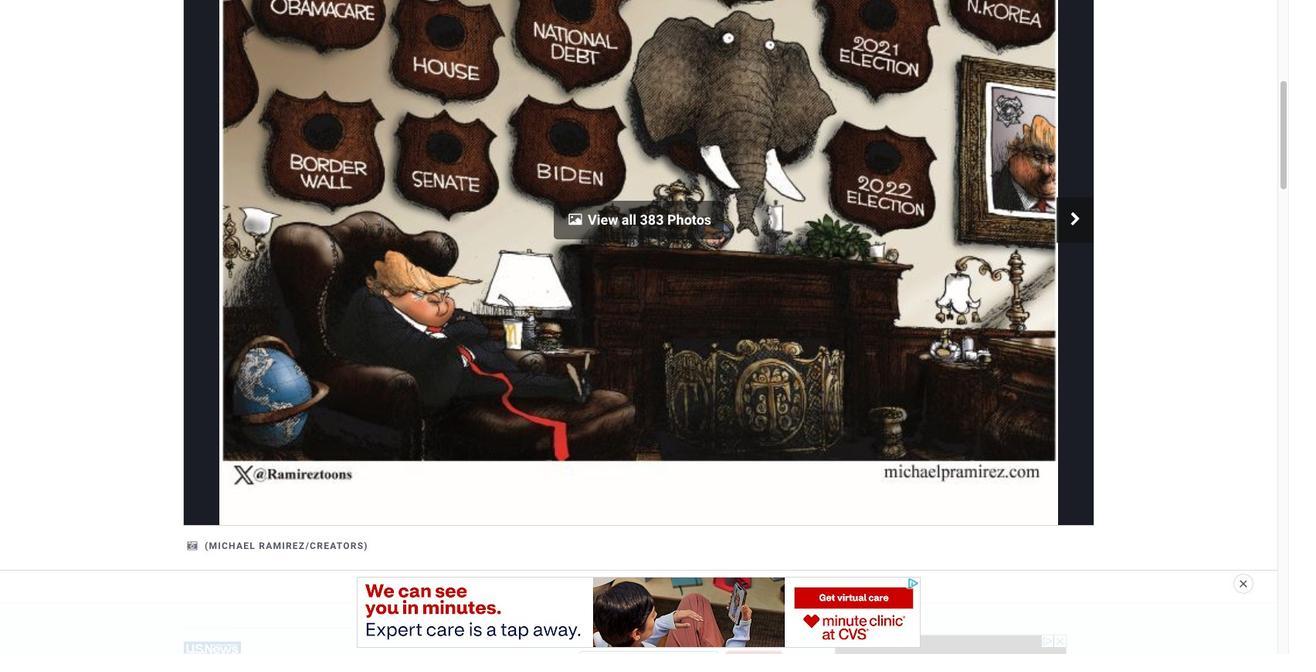 Task type: vqa. For each thing, say whether or not it's contained in the screenshot.
Gaza?
no



Task type: locate. For each thing, give the bounding box(es) containing it.
advertisement region
[[358, 578, 920, 647]]

all
[[622, 212, 637, 228]]

view all 383 photos button
[[554, 201, 724, 240]]

view
[[588, 212, 618, 228]]

(michael
[[205, 540, 256, 551]]

photos
[[667, 212, 712, 228]]



Task type: describe. For each thing, give the bounding box(es) containing it.
view all 383 photos
[[588, 212, 712, 228]]

383
[[640, 212, 664, 228]]

ramirez/creators)
[[259, 540, 368, 551]]

Email Address text field
[[580, 651, 719, 654]]

(michael ramirez/creators)
[[205, 540, 368, 551]]



